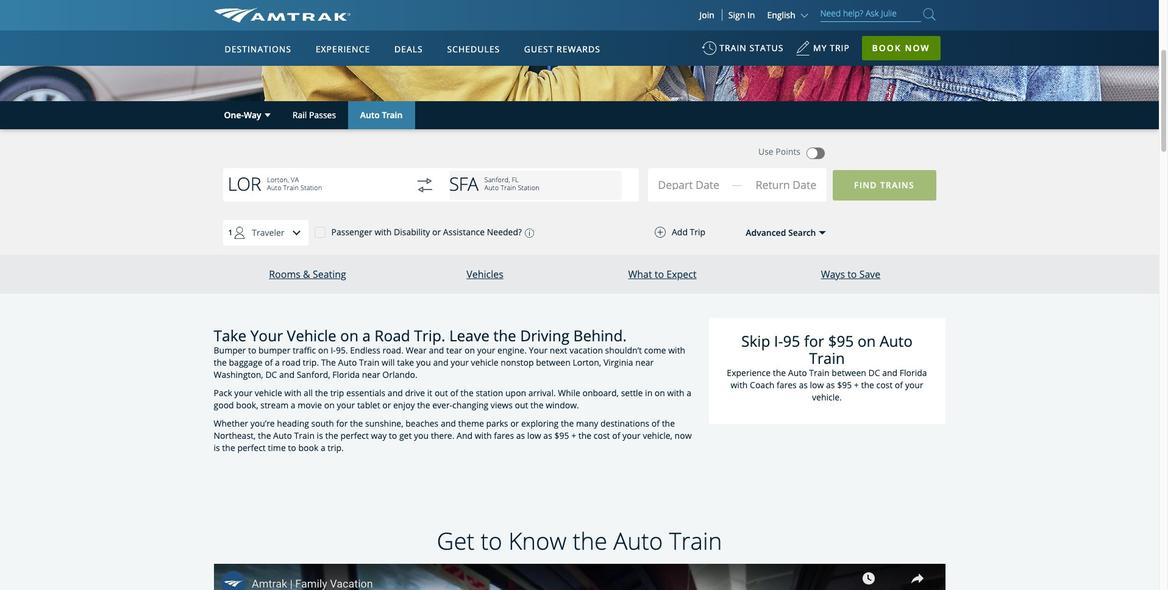 Task type: describe. For each thing, give the bounding box(es) containing it.
book,
[[236, 400, 258, 411]]

fares inside "skip i-95 for $95 on auto train experience the auto train between dc and florida with coach fares as low as $95 + the cost of your vehicle."
[[777, 379, 797, 391]]

trip
[[690, 226, 706, 238]]

application inside banner
[[259, 102, 552, 272]]

virginia
[[604, 357, 633, 368]]

fl
[[512, 175, 519, 184]]

cost inside whether you're heading south for the sunshine, beaches and theme parks or exploring the many destinations of the northeast, the auto train is the perfect way to get you there. and with fares as low as $95 + the cost of your vehicle, now is the perfect time to book a trip.
[[594, 430, 610, 442]]

of inside the take your vehicle on a road trip. leave the driving behind. bumper to bumper traffic on i-95. endless road. wear and tear on your engine. your next vacation shouldn't come with the baggage of a road trip. the auto train will take you and your vehicle nonstop between lorton, virginia near washington, dc and sanford, florida near orlando.
[[265, 357, 273, 368]]

passes
[[309, 109, 336, 121]]

book now
[[872, 42, 930, 54]]

pack your vehicle with all the trip essentials and drive it out of the station upon arrival. while onboard, settle in on with a good book, stream a movie on your tablet or enjoy the ever-changing views out the window.
[[214, 387, 691, 411]]

destinations
[[225, 43, 291, 55]]

1 horizontal spatial out
[[515, 400, 528, 411]]

way
[[244, 109, 261, 121]]

take
[[214, 326, 247, 346]]

what to expect
[[628, 268, 697, 281]]

get to know the auto train
[[437, 525, 722, 557]]

dc inside the take your vehicle on a road trip. leave the driving behind. bumper to bumper traffic on i-95. endless road. wear and tear on your engine. your next vacation shouldn't come with the baggage of a road trip. the auto train will take you and your vehicle nonstop between lorton, virginia near washington, dc and sanford, florida near orlando.
[[265, 369, 277, 381]]

your inside whether you're heading south for the sunshine, beaches and theme parks or exploring the many destinations of the northeast, the auto train is the perfect way to get you there. and with fares as low as $95 + the cost of your vehicle, now is the perfect time to book a trip.
[[623, 430, 641, 442]]

low inside "skip i-95 for $95 on auto train experience the auto train between dc and florida with coach fares as low as $95 + the cost of your vehicle."
[[810, 379, 824, 391]]

behind.
[[573, 326, 627, 346]]

and inside pack your vehicle with all the trip essentials and drive it out of the station upon arrival. while onboard, settle in on with a good book, stream a movie on your tablet or enjoy the ever-changing views out the window.
[[388, 387, 403, 399]]

open image
[[819, 231, 826, 235]]

drive
[[405, 387, 425, 399]]

deals
[[394, 43, 423, 55]]

guest rewards
[[524, 43, 600, 55]]

use points
[[758, 146, 801, 157]]

to 'edit required blank' element
[[449, 171, 622, 200]]

rooms & seating link
[[269, 268, 346, 281]]

sign
[[729, 9, 745, 21]]

needed?
[[487, 226, 522, 238]]

take
[[397, 357, 414, 368]]

1 horizontal spatial perfect
[[341, 430, 369, 442]]

lorton, inside lor lorton, va auto train station
[[267, 175, 289, 184]]

points
[[776, 146, 801, 157]]

orlando.
[[383, 369, 417, 381]]

experience inside "skip i-95 for $95 on auto train experience the auto train between dc and florida with coach fares as low as $95 + the cost of your vehicle."
[[727, 367, 771, 379]]

vehicle.
[[812, 392, 842, 403]]

more information about accessible travel requests. image
[[522, 228, 534, 238]]

settle
[[621, 387, 643, 399]]

shouldn't
[[605, 345, 642, 356]]

search
[[788, 227, 816, 238]]

join
[[700, 9, 714, 21]]

0 vertical spatial is
[[317, 430, 323, 442]]

movie
[[298, 400, 322, 411]]

lor lorton, va auto train station
[[228, 171, 322, 196]]

1 vertical spatial near
[[362, 369, 380, 381]]

rail passes
[[293, 109, 336, 121]]

get
[[437, 525, 475, 557]]

&
[[303, 268, 310, 281]]

lor
[[228, 171, 261, 196]]

with inside "skip i-95 for $95 on auto train experience the auto train between dc and florida with coach fares as low as $95 + the cost of your vehicle."
[[731, 379, 748, 391]]

next
[[550, 345, 567, 356]]

guest
[[524, 43, 554, 55]]

+ inside whether you're heading south for the sunshine, beaches and theme parks or exploring the many destinations of the northeast, the auto train is the perfect way to get you there. and with fares as low as $95 + the cost of your vehicle, now is the perfect time to book a trip.
[[571, 430, 576, 442]]

1 vertical spatial $95
[[837, 379, 852, 391]]

station
[[476, 387, 503, 399]]

window.
[[546, 400, 579, 411]]

to right what
[[655, 268, 664, 281]]

station for sfa
[[518, 183, 539, 192]]

experience inside popup button
[[316, 43, 370, 55]]

train inside lor lorton, va auto train station
[[283, 183, 299, 192]]

0 horizontal spatial out
[[435, 387, 448, 399]]

leave
[[449, 326, 490, 346]]

train inside sfa sanford, fl auto train station
[[501, 183, 516, 192]]

vacation
[[570, 345, 603, 356]]

return
[[756, 177, 790, 192]]

trip.
[[414, 326, 445, 346]]

washington,
[[214, 369, 263, 381]]

vehicle,
[[643, 430, 673, 442]]

in
[[747, 9, 755, 21]]

guest rewards button
[[519, 32, 605, 66]]

traveler
[[252, 227, 284, 238]]

vehicles link
[[467, 268, 504, 281]]

whether
[[214, 418, 248, 429]]

one-
[[224, 109, 244, 121]]

you inside whether you're heading south for the sunshine, beaches and theme parks or exploring the many destinations of the northeast, the auto train is the perfect way to get you there. and with fares as low as $95 + the cost of your vehicle, now is the perfect time to book a trip.
[[414, 430, 429, 442]]

your inside "skip i-95 for $95 on auto train experience the auto train between dc and florida with coach fares as low as $95 + the cost of your vehicle."
[[905, 379, 923, 391]]

with left all
[[284, 387, 302, 399]]

train status link
[[702, 37, 784, 66]]

between inside "skip i-95 for $95 on auto train experience the auto train between dc and florida with coach fares as low as $95 + the cost of your vehicle."
[[832, 367, 866, 379]]

return date
[[756, 177, 816, 192]]

passenger
[[331, 226, 372, 238]]

use
[[758, 146, 774, 157]]

with right in
[[667, 387, 684, 399]]

expect
[[667, 268, 697, 281]]

or inside pack your vehicle with all the trip essentials and drive it out of the station upon arrival. while onboard, settle in on with a good book, stream a movie on your tablet or enjoy the ever-changing views out the window.
[[382, 400, 391, 411]]

book
[[298, 442, 318, 454]]

enjoy
[[393, 400, 415, 411]]

sunshine,
[[365, 418, 403, 429]]

to inside the take your vehicle on a road trip. leave the driving behind. bumper to bumper traffic on i-95. endless road. wear and tear on your engine. your next vacation shouldn't come with the baggage of a road trip. the auto train will take you and your vehicle nonstop between lorton, virginia near washington, dc and sanford, florida near orlando.
[[248, 345, 256, 356]]

bumper
[[259, 345, 290, 356]]

for inside "skip i-95 for $95 on auto train experience the auto train between dc and florida with coach fares as low as $95 + the cost of your vehicle."
[[804, 331, 824, 351]]

deals button
[[390, 32, 428, 66]]

pack
[[214, 387, 232, 399]]

stream
[[260, 400, 289, 411]]

passenger image
[[228, 221, 252, 245]]

schedules link
[[442, 30, 505, 66]]

wear
[[406, 345, 427, 356]]

lorton, inside the take your vehicle on a road trip. leave the driving behind. bumper to bumper traffic on i-95. endless road. wear and tear on your engine. your next vacation shouldn't come with the baggage of a road trip. the auto train will take you and your vehicle nonstop between lorton, virginia near washington, dc and sanford, florida near orlando.
[[573, 357, 601, 368]]

time
[[268, 442, 286, 454]]

florida inside the take your vehicle on a road trip. leave the driving behind. bumper to bumper traffic on i-95. endless road. wear and tear on your engine. your next vacation shouldn't come with the baggage of a road trip. the auto train will take you and your vehicle nonstop between lorton, virginia near washington, dc and sanford, florida near orlando.
[[332, 369, 360, 381]]

what
[[628, 268, 652, 281]]

rooms & seating
[[269, 268, 346, 281]]

cost inside "skip i-95 for $95 on auto train experience the auto train between dc and florida with coach fares as low as $95 + the cost of your vehicle."
[[876, 379, 893, 391]]

i- inside the take your vehicle on a road trip. leave the driving behind. bumper to bumper traffic on i-95. endless road. wear and tear on your engine. your next vacation shouldn't come with the baggage of a road trip. the auto train will take you and your vehicle nonstop between lorton, virginia near washington, dc and sanford, florida near orlando.
[[331, 345, 336, 356]]

will
[[382, 357, 395, 368]]

1 horizontal spatial near
[[636, 357, 654, 368]]

with inside the take your vehicle on a road trip. leave the driving behind. bumper to bumper traffic on i-95. endless road. wear and tear on your engine. your next vacation shouldn't come with the baggage of a road trip. the auto train will take you and your vehicle nonstop between lorton, virginia near washington, dc and sanford, florida near orlando.
[[668, 345, 685, 356]]

station for lor
[[301, 183, 322, 192]]

a left road at the bottom left of the page
[[362, 326, 371, 346]]

what to expect link
[[628, 268, 697, 281]]

$95 inside whether you're heading south for the sunshine, beaches and theme parks or exploring the many destinations of the northeast, the auto train is the perfect way to get you there. and with fares as low as $95 + the cost of your vehicle, now is the perfect time to book a trip.
[[555, 430, 569, 442]]

switch departure and arrival stations. image
[[410, 171, 439, 200]]

traffic
[[293, 345, 316, 356]]

rail passes button
[[281, 101, 348, 129]]

skip
[[741, 331, 770, 351]]

sanford, inside sfa sanford, fl auto train station
[[484, 175, 510, 184]]

arrival.
[[529, 387, 556, 399]]

to left save
[[848, 268, 857, 281]]

vehicle inside the take your vehicle on a road trip. leave the driving behind. bumper to bumper traffic on i-95. endless road. wear and tear on your engine. your next vacation shouldn't come with the baggage of a road trip. the auto train will take you and your vehicle nonstop between lorton, virginia near washington, dc and sanford, florida near orlando.
[[471, 357, 499, 368]]

endless
[[350, 345, 380, 356]]

auto inside whether you're heading south for the sunshine, beaches and theme parks or exploring the many destinations of the northeast, the auto train is the perfect way to get you there. and with fares as low as $95 + the cost of your vehicle, now is the perfect time to book a trip.
[[273, 430, 292, 442]]

passenger with disability or assistance needed?
[[331, 226, 522, 238]]

trip. inside the take your vehicle on a road trip. leave the driving behind. bumper to bumper traffic on i-95. endless road. wear and tear on your engine. your next vacation shouldn't come with the baggage of a road trip. the auto train will take you and your vehicle nonstop between lorton, virginia near washington, dc and sanford, florida near orlando.
[[303, 357, 319, 368]]



Task type: vqa. For each thing, say whether or not it's contained in the screenshot.
for
yes



Task type: locate. For each thing, give the bounding box(es) containing it.
is
[[317, 430, 323, 442], [214, 442, 220, 454]]

and
[[457, 430, 473, 442]]

on
[[340, 326, 358, 346], [858, 331, 876, 351], [318, 345, 329, 356], [465, 345, 475, 356], [655, 387, 665, 399], [324, 400, 335, 411]]

you down the beaches
[[414, 430, 429, 442]]

0 horizontal spatial florida
[[332, 369, 360, 381]]

1 horizontal spatial sanford,
[[484, 175, 510, 184]]

skip i-95 for $95 on auto train experience the auto train between dc and florida with coach fares as low as $95 + the cost of your vehicle.
[[727, 331, 927, 403]]

between down "next"
[[536, 357, 571, 368]]

vehicle inside pack your vehicle with all the trip essentials and drive it out of the station upon arrival. while onboard, settle in on with a good book, stream a movie on your tablet or enjoy the ever-changing views out the window.
[[255, 387, 282, 399]]

i- inside "skip i-95 for $95 on auto train experience the auto train between dc and florida with coach fares as low as $95 + the cost of your vehicle."
[[774, 331, 783, 351]]

seating
[[313, 268, 346, 281]]

1 vertical spatial lorton,
[[573, 357, 601, 368]]

1 vertical spatial cost
[[594, 430, 610, 442]]

and inside "skip i-95 for $95 on auto train experience the auto train between dc and florida with coach fares as low as $95 + the cost of your vehicle."
[[882, 367, 898, 379]]

1 vertical spatial trip.
[[328, 442, 344, 454]]

with inside whether you're heading south for the sunshine, beaches and theme parks or exploring the many destinations of the northeast, the auto train is the perfect way to get you there. and with fares as low as $95 + the cost of your vehicle, now is the perfect time to book a trip.
[[475, 430, 492, 442]]

my trip button
[[796, 37, 850, 66]]

1 vertical spatial fares
[[494, 430, 514, 442]]

assistance
[[443, 226, 485, 238]]

1 vertical spatial out
[[515, 400, 528, 411]]

add trip
[[672, 226, 706, 238]]

you down the wear
[[416, 357, 431, 368]]

with left disability
[[375, 226, 392, 238]]

or
[[432, 226, 441, 238], [382, 400, 391, 411], [510, 418, 519, 429]]

is down northeast,
[[214, 442, 220, 454]]

auto inside the take your vehicle on a road trip. leave the driving behind. bumper to bumper traffic on i-95. endless road. wear and tear on your engine. your next vacation shouldn't come with the baggage of a road trip. the auto train will take you and your vehicle nonstop between lorton, virginia near washington, dc and sanford, florida near orlando.
[[338, 357, 357, 368]]

heading
[[277, 418, 309, 429]]

1 horizontal spatial for
[[804, 331, 824, 351]]

trip
[[330, 387, 344, 399]]

2 vertical spatial or
[[510, 418, 519, 429]]

lorton, left va
[[267, 175, 289, 184]]

road
[[375, 326, 410, 346]]

$95 right 95 at the right bottom
[[828, 331, 854, 351]]

low down exploring
[[527, 430, 541, 442]]

None field
[[660, 171, 745, 202]]

trip
[[830, 42, 850, 54]]

dc inside "skip i-95 for $95 on auto train experience the auto train between dc and florida with coach fares as low as $95 + the cost of your vehicle."
[[869, 367, 880, 379]]

0 vertical spatial cost
[[876, 379, 893, 391]]

i- right skip
[[774, 331, 783, 351]]

0 horizontal spatial perfect
[[237, 442, 266, 454]]

tablet
[[357, 400, 380, 411]]

1 horizontal spatial station
[[518, 183, 539, 192]]

your left "next"
[[529, 345, 548, 356]]

to right get
[[481, 525, 502, 557]]

1 horizontal spatial experience
[[727, 367, 771, 379]]

0 vertical spatial vehicle
[[471, 357, 499, 368]]

of inside "skip i-95 for $95 on auto train experience the auto train between dc and florida with coach fares as low as $95 + the cost of your vehicle."
[[895, 379, 903, 391]]

train inside the take your vehicle on a road trip. leave the driving behind. bumper to bumper traffic on i-95. endless road. wear and tear on your engine. your next vacation shouldn't come with the baggage of a road trip. the auto train will take you and your vehicle nonstop between lorton, virginia near washington, dc and sanford, florida near orlando.
[[359, 357, 380, 368]]

fares down parks
[[494, 430, 514, 442]]

to left get
[[389, 430, 397, 442]]

0 horizontal spatial between
[[536, 357, 571, 368]]

onboard,
[[583, 387, 619, 399]]

click to add the number travelers and discount types image
[[284, 221, 309, 245]]

1 vertical spatial perfect
[[237, 442, 266, 454]]

a inside whether you're heading south for the sunshine, beaches and theme parks or exploring the many destinations of the northeast, the auto train is the perfect way to get you there. and with fares as low as $95 + the cost of your vehicle, now is the perfect time to book a trip.
[[321, 442, 325, 454]]

out down upon
[[515, 400, 528, 411]]

take your vehicle on a road trip. leave the driving behind. bumper to bumper traffic on i-95. endless road. wear and tear on your engine. your next vacation shouldn't come with the baggage of a road trip. the auto train will take you and your vehicle nonstop between lorton, virginia near washington, dc and sanford, florida near orlando.
[[214, 326, 685, 381]]

1 horizontal spatial trip.
[[328, 442, 344, 454]]

0 vertical spatial experience
[[316, 43, 370, 55]]

0 horizontal spatial low
[[527, 430, 541, 442]]

0 horizontal spatial is
[[214, 442, 220, 454]]

all
[[304, 387, 313, 399]]

0 vertical spatial you
[[416, 357, 431, 368]]

regions map image
[[259, 102, 552, 272]]

sfa sanford, fl auto train station
[[449, 171, 539, 196]]

out right it
[[435, 387, 448, 399]]

2 horizontal spatial or
[[510, 418, 519, 429]]

1 vertical spatial experience
[[727, 367, 771, 379]]

0 vertical spatial near
[[636, 357, 654, 368]]

1 horizontal spatial between
[[832, 367, 866, 379]]

with down theme
[[475, 430, 492, 442]]

or right parks
[[510, 418, 519, 429]]

1 vertical spatial vehicle
[[255, 387, 282, 399]]

trip.
[[303, 357, 319, 368], [328, 442, 344, 454]]

as
[[799, 379, 808, 391], [826, 379, 835, 391], [516, 430, 525, 442], [543, 430, 552, 442]]

0 horizontal spatial your
[[250, 326, 283, 346]]

my trip
[[813, 42, 850, 54]]

Passenger with Disability or Assistance Needed? checkbox
[[314, 226, 325, 237]]

0 vertical spatial low
[[810, 379, 824, 391]]

sanford, inside the take your vehicle on a road trip. leave the driving behind. bumper to bumper traffic on i-95. endless road. wear and tear on your engine. your next vacation shouldn't come with the baggage of a road trip. the auto train will take you and your vehicle nonstop between lorton, virginia near washington, dc and sanford, florida near orlando.
[[297, 369, 330, 381]]

0 vertical spatial for
[[804, 331, 824, 351]]

0 horizontal spatial i-
[[331, 345, 336, 356]]

sign in
[[729, 9, 755, 21]]

trip. right book
[[328, 442, 344, 454]]

amtrak image
[[214, 8, 350, 23]]

plus icon image
[[655, 227, 666, 238]]

you're
[[250, 418, 275, 429]]

1 horizontal spatial florida
[[900, 367, 927, 379]]

near
[[636, 357, 654, 368], [362, 369, 380, 381]]

banner containing join
[[0, 0, 1159, 282]]

way
[[371, 430, 387, 442]]

train status
[[720, 42, 784, 54]]

theme
[[458, 418, 484, 429]]

0 vertical spatial fares
[[777, 379, 797, 391]]

0 vertical spatial trip.
[[303, 357, 319, 368]]

add
[[672, 226, 688, 238]]

train inside whether you're heading south for the sunshine, beaches and theme parks or exploring the many destinations of the northeast, the auto train is the perfect way to get you there. and with fares as low as $95 + the cost of your vehicle, now is the perfect time to book a trip.
[[294, 430, 315, 442]]

with left coach
[[731, 379, 748, 391]]

1 vertical spatial is
[[214, 442, 220, 454]]

1 vertical spatial or
[[382, 400, 391, 411]]

1 horizontal spatial low
[[810, 379, 824, 391]]

0 horizontal spatial or
[[382, 400, 391, 411]]

a down bumper
[[275, 357, 280, 368]]

lorton,
[[267, 175, 289, 184], [573, 357, 601, 368]]

sanford, left the fl
[[484, 175, 510, 184]]

views
[[491, 400, 513, 411]]

select caret image
[[264, 114, 270, 117]]

trip. inside whether you're heading south for the sunshine, beaches and theme parks or exploring the many destinations of the northeast, the auto train is the perfect way to get you there. and with fares as low as $95 + the cost of your vehicle, now is the perfect time to book a trip.
[[328, 442, 344, 454]]

for
[[804, 331, 824, 351], [336, 418, 348, 429]]

the
[[321, 357, 336, 368]]

disability
[[394, 226, 430, 238]]

trip. down traffic
[[303, 357, 319, 368]]

0 vertical spatial $95
[[828, 331, 854, 351]]

0 horizontal spatial dc
[[265, 369, 277, 381]]

0 vertical spatial sanford,
[[484, 175, 510, 184]]

the
[[493, 326, 516, 346], [214, 357, 227, 368], [773, 367, 786, 379], [861, 379, 874, 391], [315, 387, 328, 399], [461, 387, 474, 399], [417, 400, 430, 411], [531, 400, 544, 411], [350, 418, 363, 429], [561, 418, 574, 429], [662, 418, 675, 429], [258, 430, 271, 442], [325, 430, 338, 442], [578, 430, 592, 442], [222, 442, 235, 454], [573, 525, 607, 557]]

road
[[282, 357, 301, 368]]

one-way
[[224, 109, 261, 121]]

a right book
[[321, 442, 325, 454]]

perfect left way on the bottom left of page
[[341, 430, 369, 442]]

0 horizontal spatial station
[[301, 183, 322, 192]]

1 horizontal spatial fares
[[777, 379, 797, 391]]

for right 95 at the right bottom
[[804, 331, 824, 351]]

low inside whether you're heading south for the sunshine, beaches and theme parks or exploring the many destinations of the northeast, the auto train is the perfect way to get you there. and with fares as low as $95 + the cost of your vehicle, now is the perfect time to book a trip.
[[527, 430, 541, 442]]

between up vehicle.
[[832, 367, 866, 379]]

a right in
[[687, 387, 691, 399]]

vehicle
[[471, 357, 499, 368], [255, 387, 282, 399]]

0 horizontal spatial +
[[571, 430, 576, 442]]

1 horizontal spatial is
[[317, 430, 323, 442]]

i-
[[774, 331, 783, 351], [331, 345, 336, 356]]

0 vertical spatial out
[[435, 387, 448, 399]]

upon
[[505, 387, 526, 399]]

bumper
[[214, 345, 246, 356]]

northeast,
[[214, 430, 256, 442]]

fares inside whether you're heading south for the sunshine, beaches and theme parks or exploring the many destinations of the northeast, the auto train is the perfect way to get you there. and with fares as low as $95 + the cost of your vehicle, now is the perfect time to book a trip.
[[494, 430, 514, 442]]

1 vertical spatial for
[[336, 418, 348, 429]]

beaches
[[406, 418, 439, 429]]

station inside sfa sanford, fl auto train station
[[518, 183, 539, 192]]

application
[[259, 102, 552, 272]]

a left movie at the bottom left of page
[[291, 400, 296, 411]]

add trip button
[[630, 221, 730, 244]]

your
[[477, 345, 495, 356], [451, 357, 469, 368], [905, 379, 923, 391], [234, 387, 253, 399], [337, 400, 355, 411], [623, 430, 641, 442]]

parks
[[486, 418, 508, 429]]

exploring
[[521, 418, 559, 429]]

is down south
[[317, 430, 323, 442]]

get
[[399, 430, 412, 442]]

Please enter your search item search field
[[820, 6, 921, 22]]

for inside whether you're heading south for the sunshine, beaches and theme parks or exploring the many destinations of the northeast, the auto train is the perfect way to get you there. and with fares as low as $95 + the cost of your vehicle, now is the perfect time to book a trip.
[[336, 418, 348, 429]]

0 vertical spatial +
[[854, 379, 859, 391]]

ways to save
[[821, 268, 881, 281]]

2 vertical spatial $95
[[555, 430, 569, 442]]

auto inside lor lorton, va auto train station
[[267, 183, 282, 192]]

advanced
[[746, 227, 786, 238]]

station up more information about accessible travel requests. image
[[518, 183, 539, 192]]

1 horizontal spatial i-
[[774, 331, 783, 351]]

you inside the take your vehicle on a road trip. leave the driving behind. bumper to bumper traffic on i-95. endless road. wear and tear on your engine. your next vacation shouldn't come with the baggage of a road trip. the auto train will take you and your vehicle nonstop between lorton, virginia near washington, dc and sanford, florida near orlando.
[[416, 357, 431, 368]]

0 horizontal spatial near
[[362, 369, 380, 381]]

english button
[[767, 9, 811, 21]]

schedules
[[447, 43, 500, 55]]

1 vertical spatial you
[[414, 430, 429, 442]]

0 horizontal spatial vehicle
[[255, 387, 282, 399]]

search icon image
[[923, 6, 936, 23]]

near up essentials
[[362, 369, 380, 381]]

i- up the
[[331, 345, 336, 356]]

good
[[214, 400, 234, 411]]

ways to save link
[[821, 268, 881, 281]]

of inside pack your vehicle with all the trip essentials and drive it out of the station upon arrival. while onboard, settle in on with a good book, stream a movie on your tablet or enjoy the ever-changing views out the window.
[[450, 387, 458, 399]]

0 vertical spatial perfect
[[341, 430, 369, 442]]

your
[[250, 326, 283, 346], [529, 345, 548, 356]]

nonstop
[[501, 357, 534, 368]]

1 horizontal spatial +
[[854, 379, 859, 391]]

0 vertical spatial or
[[432, 226, 441, 238]]

advanced search
[[746, 227, 816, 238]]

perfect down northeast,
[[237, 442, 266, 454]]

know
[[508, 525, 567, 557]]

your up baggage
[[250, 326, 283, 346]]

many
[[576, 418, 598, 429]]

$95
[[828, 331, 854, 351], [837, 379, 852, 391], [555, 430, 569, 442]]

or right disability
[[432, 226, 441, 238]]

with right come
[[668, 345, 685, 356]]

1 vertical spatial +
[[571, 430, 576, 442]]

vehicle up 'stream'
[[255, 387, 282, 399]]

0 horizontal spatial trip.
[[303, 357, 319, 368]]

station inside lor lorton, va auto train station
[[301, 183, 322, 192]]

or left enjoy
[[382, 400, 391, 411]]

experience button
[[311, 32, 375, 66]]

you
[[416, 357, 431, 368], [414, 430, 429, 442]]

low up vehicle.
[[810, 379, 824, 391]]

to
[[655, 268, 664, 281], [848, 268, 857, 281], [248, 345, 256, 356], [389, 430, 397, 442], [288, 442, 296, 454], [481, 525, 502, 557]]

1 horizontal spatial vehicle
[[471, 357, 499, 368]]

whether you're heading south for the sunshine, beaches and theme parks or exploring the many destinations of the northeast, the auto train is the perfect way to get you there. and with fares as low as $95 + the cost of your vehicle, now is the perfect time to book a trip.
[[214, 418, 692, 454]]

rail
[[293, 109, 307, 121]]

on inside "skip i-95 for $95 on auto train experience the auto train between dc and florida with coach fares as low as $95 + the cost of your vehicle."
[[858, 331, 876, 351]]

or inside whether you're heading south for the sunshine, beaches and theme parks or exploring the many destinations of the northeast, the auto train is the perfect way to get you there. and with fares as low as $95 + the cost of your vehicle, now is the perfect time to book a trip.
[[510, 418, 519, 429]]

out
[[435, 387, 448, 399], [515, 400, 528, 411]]

0 horizontal spatial sanford,
[[297, 369, 330, 381]]

1 vertical spatial low
[[527, 430, 541, 442]]

and inside whether you're heading south for the sunshine, beaches and theme parks or exploring the many destinations of the northeast, the auto train is the perfect way to get you there. and with fares as low as $95 + the cost of your vehicle, now is the perfect time to book a trip.
[[441, 418, 456, 429]]

train
[[720, 42, 747, 54]]

and
[[429, 345, 444, 356], [433, 357, 448, 368], [882, 367, 898, 379], [279, 369, 295, 381], [388, 387, 403, 399], [441, 418, 456, 429]]

1 horizontal spatial your
[[529, 345, 548, 356]]

between inside the take your vehicle on a road trip. leave the driving behind. bumper to bumper traffic on i-95. endless road. wear and tear on your engine. your next vacation shouldn't come with the baggage of a road trip. the auto train will take you and your vehicle nonstop between lorton, virginia near washington, dc and sanford, florida near orlando.
[[536, 357, 571, 368]]

english
[[767, 9, 796, 21]]

banner
[[0, 0, 1159, 282]]

auto inside sfa sanford, fl auto train station
[[484, 183, 499, 192]]

near down come
[[636, 357, 654, 368]]

1 horizontal spatial lorton,
[[573, 357, 601, 368]]

1 station from the left
[[301, 183, 322, 192]]

$95 down exploring
[[555, 430, 569, 442]]

+ inside "skip i-95 for $95 on auto train experience the auto train between dc and florida with coach fares as low as $95 + the cost of your vehicle."
[[854, 379, 859, 391]]

$95 up vehicle.
[[837, 379, 852, 391]]

0 vertical spatial lorton,
[[267, 175, 289, 184]]

auto train
[[360, 109, 403, 121]]

station right va
[[301, 183, 322, 192]]

1 horizontal spatial cost
[[876, 379, 893, 391]]

ever-
[[432, 400, 452, 411]]

station
[[301, 183, 322, 192], [518, 183, 539, 192]]

vehicle down engine.
[[471, 357, 499, 368]]

0 horizontal spatial fares
[[494, 430, 514, 442]]

now
[[905, 42, 930, 54]]

0 horizontal spatial cost
[[594, 430, 610, 442]]

sanford, up all
[[297, 369, 330, 381]]

fares right coach
[[777, 379, 797, 391]]

south
[[311, 418, 334, 429]]

to up baggage
[[248, 345, 256, 356]]

0 horizontal spatial experience
[[316, 43, 370, 55]]

destinations
[[601, 418, 649, 429]]

2 station from the left
[[518, 183, 539, 192]]

1 horizontal spatial or
[[432, 226, 441, 238]]

lorton, down vacation
[[573, 357, 601, 368]]

0 horizontal spatial for
[[336, 418, 348, 429]]

0 horizontal spatial lorton,
[[267, 175, 289, 184]]

florida inside "skip i-95 for $95 on auto train experience the auto train between dc and florida with coach fares as low as $95 + the cost of your vehicle."
[[900, 367, 927, 379]]

1 vertical spatial sanford,
[[297, 369, 330, 381]]

to right time
[[288, 442, 296, 454]]

1 horizontal spatial dc
[[869, 367, 880, 379]]

for right south
[[336, 418, 348, 429]]



